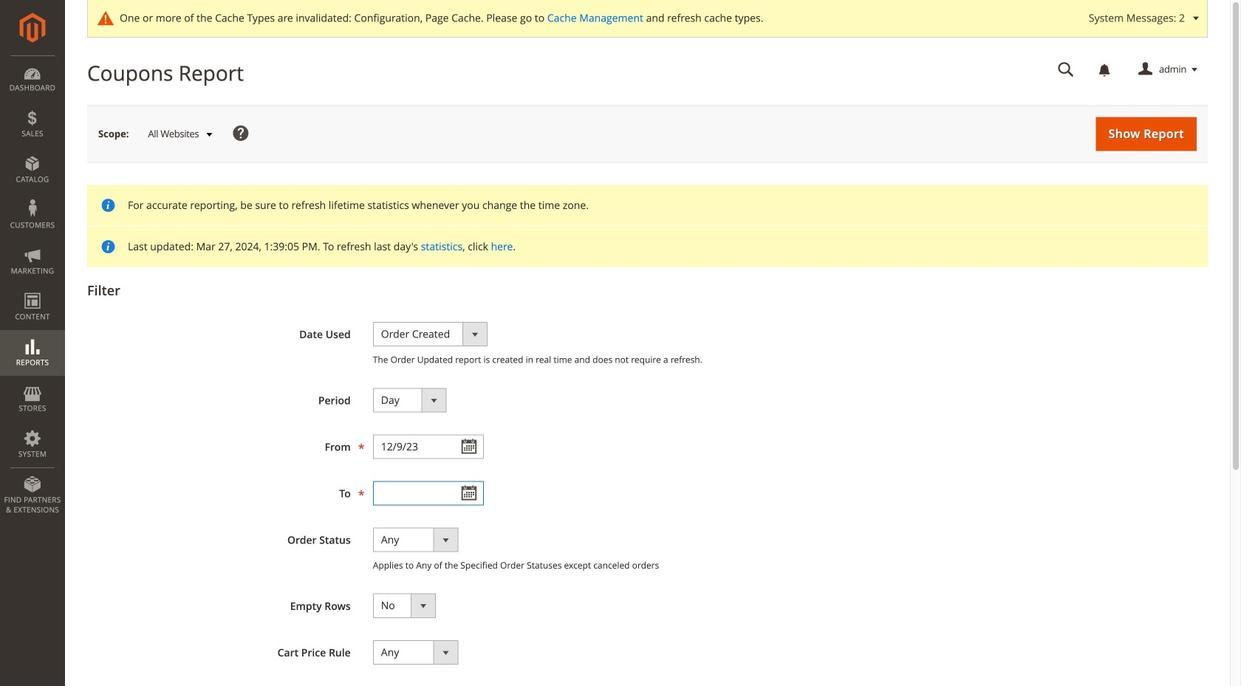 Task type: locate. For each thing, give the bounding box(es) containing it.
menu bar
[[0, 55, 65, 523]]

None text field
[[1048, 57, 1085, 83], [373, 481, 484, 506], [1048, 57, 1085, 83], [373, 481, 484, 506]]

None text field
[[373, 435, 484, 459]]



Task type: describe. For each thing, give the bounding box(es) containing it.
magento admin panel image
[[20, 13, 45, 43]]



